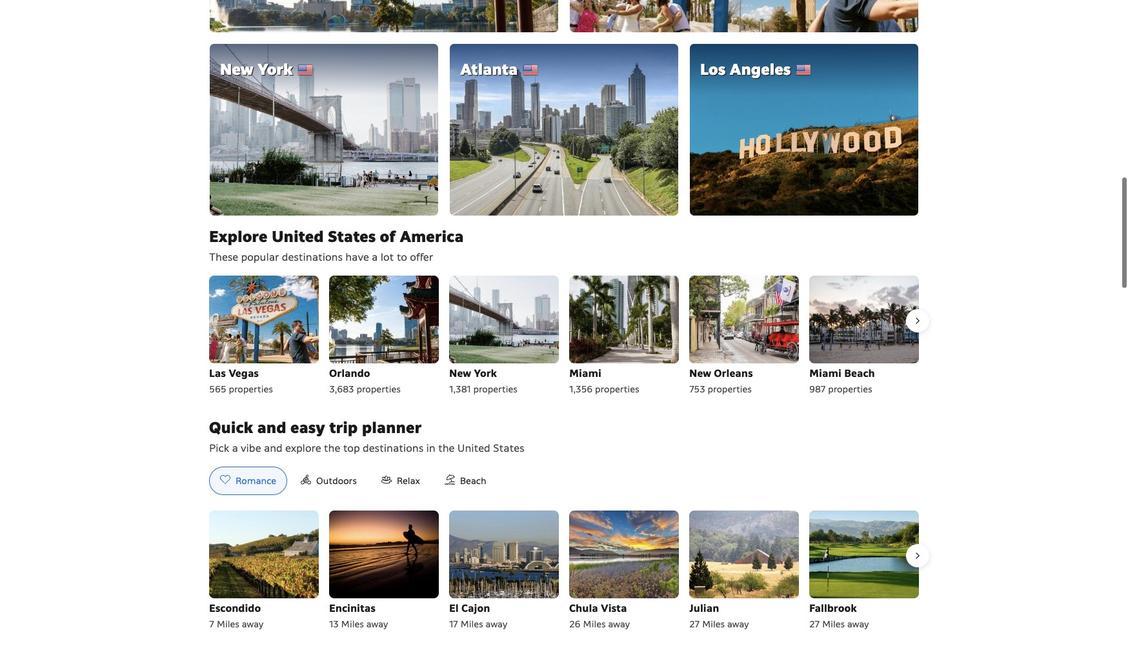 Task type: vqa. For each thing, say whether or not it's contained in the screenshot.


Task type: locate. For each thing, give the bounding box(es) containing it.
states inside quick and easy trip planner pick a vibe and explore the top destinations in the united states
[[493, 441, 524, 455]]

27 for julian
[[689, 618, 700, 630]]

the
[[324, 441, 340, 455], [438, 441, 455, 455]]

6 away from the left
[[847, 618, 869, 630]]

properties for miami beach
[[828, 383, 872, 395]]

properties down the "orlando"
[[357, 383, 401, 395]]

united
[[272, 226, 324, 247], [457, 441, 490, 455]]

0 vertical spatial region
[[199, 270, 930, 402]]

new inside new york 1,381 properties
[[449, 367, 471, 380]]

2 horizontal spatial new
[[689, 367, 711, 380]]

1 region from the top
[[199, 270, 930, 402]]

1 miami from the left
[[569, 367, 601, 380]]

miles down encinitas on the bottom left
[[341, 618, 364, 630]]

0 horizontal spatial new
[[220, 60, 253, 80]]

miami up 987
[[809, 367, 842, 380]]

properties down vegas
[[229, 383, 273, 395]]

destinations inside explore united states of america these popular destinations have a lot to offer
[[282, 250, 343, 264]]

27 inside 'fallbrook 27 miles away'
[[809, 618, 820, 630]]

1 horizontal spatial the
[[438, 441, 455, 455]]

escondido
[[209, 602, 261, 615]]

york for new york
[[258, 60, 293, 80]]

1 vertical spatial region
[[199, 505, 930, 637]]

away
[[242, 618, 264, 630], [366, 618, 388, 630], [486, 618, 507, 630], [608, 618, 630, 630], [727, 618, 749, 630], [847, 618, 869, 630]]

miles inside chula vista 26 miles away
[[583, 618, 606, 630]]

york inside new york 1,381 properties
[[474, 367, 497, 380]]

1 horizontal spatial beach
[[844, 367, 875, 380]]

1,356
[[569, 383, 593, 395]]

miles inside encinitas 13 miles away
[[341, 618, 364, 630]]

properties down orleans
[[708, 383, 752, 395]]

miles down chula
[[583, 618, 606, 630]]

new inside 'new orleans 753 properties'
[[689, 367, 711, 380]]

a right pick
[[232, 441, 238, 455]]

properties inside the 'las vegas 565 properties'
[[229, 383, 273, 395]]

have
[[345, 250, 369, 264]]

miles down fallbrook
[[822, 618, 845, 630]]

1 vertical spatial states
[[493, 441, 524, 455]]

top
[[343, 441, 360, 455]]

states up beach button
[[493, 441, 524, 455]]

753
[[689, 383, 705, 395]]

away inside the escondido 7 miles away
[[242, 618, 264, 630]]

destinations left 'have'
[[282, 250, 343, 264]]

0 horizontal spatial united
[[272, 226, 324, 247]]

6 miles from the left
[[822, 618, 845, 630]]

0 horizontal spatial miami
[[569, 367, 601, 380]]

1 horizontal spatial destinations
[[363, 441, 424, 455]]

romance
[[236, 475, 276, 487]]

the right in
[[438, 441, 455, 455]]

properties right 1,381 in the left of the page
[[473, 383, 518, 395]]

1 miles from the left
[[217, 618, 239, 630]]

6 properties from the left
[[828, 383, 872, 395]]

new
[[220, 60, 253, 80], [449, 367, 471, 380], [689, 367, 711, 380]]

17
[[449, 618, 458, 630]]

beach button
[[434, 467, 497, 495]]

properties right 1,356
[[595, 383, 639, 395]]

properties inside 'miami beach 987 properties'
[[828, 383, 872, 395]]

1 horizontal spatial new
[[449, 367, 471, 380]]

2 miami from the left
[[809, 367, 842, 380]]

1 horizontal spatial a
[[372, 250, 378, 264]]

atlanta
[[460, 60, 518, 80]]

properties inside the 'orlando 3,683 properties'
[[357, 383, 401, 395]]

romance button
[[209, 467, 287, 495]]

york
[[258, 60, 293, 80], [474, 367, 497, 380]]

3 miles from the left
[[461, 618, 483, 630]]

1 vertical spatial beach
[[460, 475, 486, 487]]

0 vertical spatial a
[[372, 250, 378, 264]]

3,683
[[329, 383, 354, 395]]

destinations
[[282, 250, 343, 264], [363, 441, 424, 455]]

0 horizontal spatial 27
[[689, 618, 700, 630]]

miami
[[569, 367, 601, 380], [809, 367, 842, 380]]

lot
[[381, 250, 394, 264]]

miles down the cajon at bottom left
[[461, 618, 483, 630]]

3 away from the left
[[486, 618, 507, 630]]

1 27 from the left
[[689, 618, 700, 630]]

miami inside 'miami beach 987 properties'
[[809, 367, 842, 380]]

properties inside 'new orleans 753 properties'
[[708, 383, 752, 395]]

1 vertical spatial destinations
[[363, 441, 424, 455]]

the left top
[[324, 441, 340, 455]]

27 down the julian
[[689, 618, 700, 630]]

27 down fallbrook
[[809, 618, 820, 630]]

julian 27 miles away
[[689, 602, 749, 630]]

quick
[[209, 418, 253, 438]]

1 vertical spatial a
[[232, 441, 238, 455]]

miami for beach
[[809, 367, 842, 380]]

away inside 'fallbrook 27 miles away'
[[847, 618, 869, 630]]

1 horizontal spatial york
[[474, 367, 497, 380]]

chula
[[569, 602, 598, 615]]

a left lot
[[372, 250, 378, 264]]

and
[[257, 418, 286, 438], [264, 441, 283, 455]]

2 miles from the left
[[341, 618, 364, 630]]

27
[[689, 618, 700, 630], [809, 618, 820, 630]]

las
[[209, 367, 226, 380]]

offer
[[410, 250, 433, 264]]

york for new york 1,381 properties
[[474, 367, 497, 380]]

0 vertical spatial beach
[[844, 367, 875, 380]]

and up "vibe"
[[257, 418, 286, 438]]

miles inside 'fallbrook 27 miles away'
[[822, 618, 845, 630]]

these
[[209, 250, 238, 264]]

0 horizontal spatial the
[[324, 441, 340, 455]]

0 horizontal spatial destinations
[[282, 250, 343, 264]]

5 properties from the left
[[708, 383, 752, 395]]

4 miles from the left
[[583, 618, 606, 630]]

properties inside new york 1,381 properties
[[473, 383, 518, 395]]

new york link
[[209, 43, 439, 216]]

5 miles from the left
[[702, 618, 725, 630]]

miles right the 7
[[217, 618, 239, 630]]

0 horizontal spatial york
[[258, 60, 293, 80]]

1 properties from the left
[[229, 383, 273, 395]]

beach inside beach button
[[460, 475, 486, 487]]

fallbrook
[[809, 602, 857, 615]]

away inside julian 27 miles away
[[727, 618, 749, 630]]

miami inside miami 1,356 properties
[[569, 367, 601, 380]]

new orleans 753 properties
[[689, 367, 753, 395]]

0 vertical spatial states
[[328, 226, 376, 247]]

properties for new orleans
[[708, 383, 752, 395]]

away inside chula vista 26 miles away
[[608, 618, 630, 630]]

tab list
[[199, 467, 508, 496]]

1 horizontal spatial states
[[493, 441, 524, 455]]

2 region from the top
[[199, 505, 930, 637]]

region containing escondido
[[199, 505, 930, 637]]

0 horizontal spatial beach
[[460, 475, 486, 487]]

0 horizontal spatial a
[[232, 441, 238, 455]]

outdoors
[[316, 475, 357, 487]]

a
[[372, 250, 378, 264], [232, 441, 238, 455]]

united inside explore united states of america these popular destinations have a lot to offer
[[272, 226, 324, 247]]

states up 'have'
[[328, 226, 376, 247]]

chula vista 26 miles away
[[569, 602, 630, 630]]

away for encinitas
[[366, 618, 388, 630]]

miles
[[217, 618, 239, 630], [341, 618, 364, 630], [461, 618, 483, 630], [583, 618, 606, 630], [702, 618, 725, 630], [822, 618, 845, 630]]

3 properties from the left
[[473, 383, 518, 395]]

miles inside the escondido 7 miles away
[[217, 618, 239, 630]]

1 vertical spatial york
[[474, 367, 497, 380]]

1 vertical spatial united
[[457, 441, 490, 455]]

new york
[[220, 60, 293, 80]]

beach
[[844, 367, 875, 380], [460, 475, 486, 487]]

united up popular at the top of page
[[272, 226, 324, 247]]

angeles
[[730, 60, 791, 80]]

region
[[199, 270, 930, 402], [199, 505, 930, 637]]

to
[[397, 250, 407, 264]]

27 for fallbrook
[[809, 618, 820, 630]]

destinations down planner
[[363, 441, 424, 455]]

properties
[[229, 383, 273, 395], [357, 383, 401, 395], [473, 383, 518, 395], [595, 383, 639, 395], [708, 383, 752, 395], [828, 383, 872, 395]]

states inside explore united states of america these popular destinations have a lot to offer
[[328, 226, 376, 247]]

miles inside julian 27 miles away
[[702, 618, 725, 630]]

states
[[328, 226, 376, 247], [493, 441, 524, 455]]

miles down the julian
[[702, 618, 725, 630]]

and right "vibe"
[[264, 441, 283, 455]]

properties right 987
[[828, 383, 872, 395]]

miami up 1,356
[[569, 367, 601, 380]]

0 vertical spatial york
[[258, 60, 293, 80]]

1 horizontal spatial miami
[[809, 367, 842, 380]]

0 vertical spatial destinations
[[282, 250, 343, 264]]

united up beach button
[[457, 441, 490, 455]]

13
[[329, 618, 339, 630]]

america
[[400, 226, 464, 247]]

0 horizontal spatial states
[[328, 226, 376, 247]]

relax
[[397, 475, 420, 487]]

27 inside julian 27 miles away
[[689, 618, 700, 630]]

4 away from the left
[[608, 618, 630, 630]]

2 27 from the left
[[809, 618, 820, 630]]

2 away from the left
[[366, 618, 388, 630]]

5 away from the left
[[727, 618, 749, 630]]

0 vertical spatial united
[[272, 226, 324, 247]]

properties inside miami 1,356 properties
[[595, 383, 639, 395]]

away for escondido
[[242, 618, 264, 630]]

new for new orleans 753 properties
[[689, 367, 711, 380]]

1 horizontal spatial 27
[[809, 618, 820, 630]]

away inside encinitas 13 miles away
[[366, 618, 388, 630]]

1 horizontal spatial united
[[457, 441, 490, 455]]

united inside quick and easy trip planner pick a vibe and explore the top destinations in the united states
[[457, 441, 490, 455]]

4 properties from the left
[[595, 383, 639, 395]]

a inside quick and easy trip planner pick a vibe and explore the top destinations in the united states
[[232, 441, 238, 455]]

1 away from the left
[[242, 618, 264, 630]]

2 properties from the left
[[357, 383, 401, 395]]

miles for escondido
[[217, 618, 239, 630]]



Task type: describe. For each thing, give the bounding box(es) containing it.
in
[[426, 441, 435, 455]]

julian
[[689, 602, 719, 615]]

cajon
[[461, 602, 490, 615]]

7
[[209, 618, 214, 630]]

vista
[[601, 602, 627, 615]]

miami beach 987 properties
[[809, 367, 875, 395]]

explore
[[209, 226, 268, 247]]

orlando
[[329, 367, 370, 380]]

encinitas
[[329, 602, 376, 615]]

los angeles link
[[689, 43, 919, 216]]

destinations inside quick and easy trip planner pick a vibe and explore the top destinations in the united states
[[363, 441, 424, 455]]

las vegas 565 properties
[[209, 367, 273, 395]]

565
[[209, 383, 226, 395]]

miles for julian
[[702, 618, 725, 630]]

26
[[569, 618, 581, 630]]

beach inside 'miami beach 987 properties'
[[844, 367, 875, 380]]

pick
[[209, 441, 229, 455]]

el
[[449, 602, 459, 615]]

outdoors button
[[290, 467, 368, 495]]

los
[[700, 60, 726, 80]]

atlanta link
[[449, 43, 679, 216]]

new york 1,381 properties
[[449, 367, 518, 395]]

vibe
[[241, 441, 261, 455]]

1 the from the left
[[324, 441, 340, 455]]

0 vertical spatial and
[[257, 418, 286, 438]]

planner
[[362, 418, 421, 438]]

explore
[[285, 441, 321, 455]]

tab list containing romance
[[199, 467, 508, 496]]

miami for 1,356
[[569, 367, 601, 380]]

new for new york
[[220, 60, 253, 80]]

2 the from the left
[[438, 441, 455, 455]]

properties for las vegas
[[229, 383, 273, 395]]

properties for new york
[[473, 383, 518, 395]]

of
[[380, 226, 395, 247]]

el cajon 17 miles away
[[449, 602, 507, 630]]

los angeles
[[700, 60, 791, 80]]

easy
[[291, 418, 325, 438]]

orlando 3,683 properties
[[329, 367, 401, 395]]

encinitas 13 miles away
[[329, 602, 388, 630]]

away inside el cajon 17 miles away
[[486, 618, 507, 630]]

vegas
[[229, 367, 259, 380]]

a inside explore united states of america these popular destinations have a lot to offer
[[372, 250, 378, 264]]

relax button
[[370, 467, 431, 495]]

new for new york 1,381 properties
[[449, 367, 471, 380]]

fallbrook 27 miles away
[[809, 602, 869, 630]]

miles inside el cajon 17 miles away
[[461, 618, 483, 630]]

away for fallbrook
[[847, 618, 869, 630]]

miami 1,356 properties
[[569, 367, 639, 395]]

miles for encinitas
[[341, 618, 364, 630]]

popular
[[241, 250, 279, 264]]

miles for fallbrook
[[822, 618, 845, 630]]

escondido 7 miles away
[[209, 602, 264, 630]]

orleans
[[714, 367, 753, 380]]

quick and easy trip planner pick a vibe and explore the top destinations in the united states
[[209, 418, 524, 455]]

away for julian
[[727, 618, 749, 630]]

region containing las vegas
[[199, 270, 930, 402]]

1 vertical spatial and
[[264, 441, 283, 455]]

explore united states of america these popular destinations have a lot to offer
[[209, 226, 464, 264]]

trip
[[329, 418, 358, 438]]

1,381
[[449, 383, 471, 395]]

987
[[809, 383, 826, 395]]



